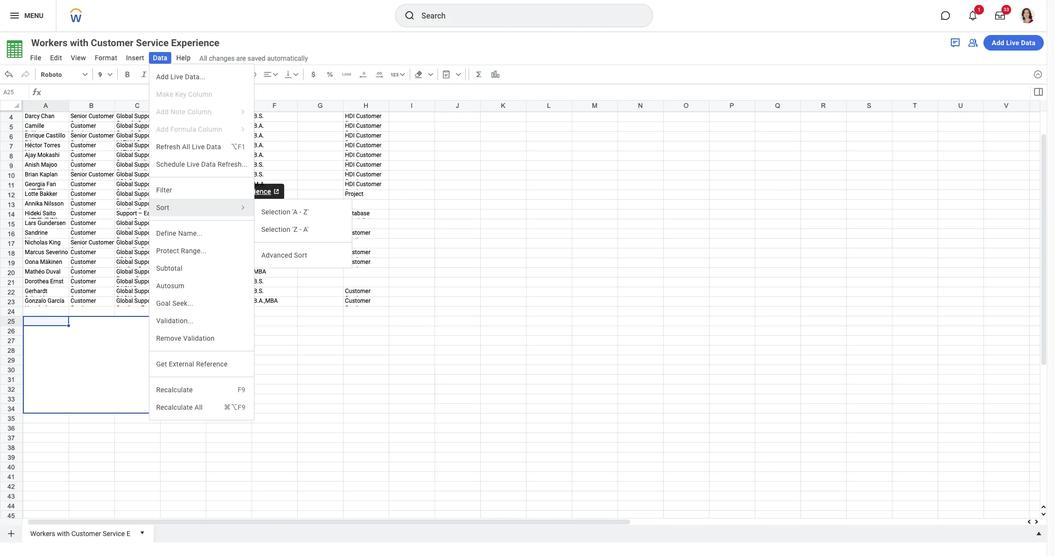 Task type: describe. For each thing, give the bounding box(es) containing it.
protect
[[156, 247, 179, 255]]

add note column
[[156, 108, 212, 116]]

justify image
[[9, 10, 20, 21]]

selection for selection 'a - z'
[[261, 208, 290, 216]]

workers with customer service experience
[[31, 37, 219, 49]]

data left refresh...
[[201, 161, 216, 168]]

selection 'z - a'
[[261, 226, 309, 234]]

chevron up circle image
[[1033, 70, 1043, 79]]

workers with customer service experience button
[[26, 36, 237, 50]]

chevron right small image
[[239, 125, 248, 134]]

view
[[71, 54, 86, 62]]

all for refresh
[[182, 143, 190, 151]]

key
[[175, 91, 187, 98]]

recalculate for recalculate
[[156, 387, 193, 394]]

experience inside grid
[[236, 188, 271, 196]]

customer service experience link
[[177, 188, 273, 196]]

service inside customer service experience grid
[[211, 188, 235, 196]]

define
[[156, 230, 176, 238]]

data inside menu item
[[207, 143, 221, 151]]

caret down small image
[[137, 529, 147, 538]]

make
[[156, 91, 173, 98]]

live for schedule live data refresh...
[[187, 161, 199, 168]]

schedule live data refresh...
[[156, 161, 248, 168]]

'a
[[292, 208, 298, 216]]

changes
[[209, 54, 235, 62]]

activity stream image
[[950, 37, 961, 49]]

add for add live data
[[992, 39, 1005, 47]]

reference
[[196, 361, 228, 368]]

customer for experience
[[91, 37, 134, 49]]

refresh all live data
[[156, 143, 221, 151]]

sort inside menu
[[294, 252, 307, 259]]

seek...
[[172, 300, 193, 308]]

notifications large image
[[968, 11, 978, 20]]

workers for workers with customer service experience
[[31, 37, 68, 49]]

recalculate all
[[156, 404, 203, 412]]

advanced sort
[[261, 252, 307, 259]]

2 chevron down small image from the left
[[398, 70, 407, 79]]

file
[[30, 54, 41, 62]]

data...
[[185, 73, 205, 81]]

add note column menu item
[[149, 103, 254, 121]]

subtotal
[[156, 265, 182, 273]]

- for 'a
[[300, 208, 302, 216]]

menu button
[[0, 0, 56, 31]]

remove
[[156, 335, 181, 343]]

all for recalculate
[[195, 404, 203, 412]]

data menu
[[149, 64, 255, 421]]

3 chevron down small image from the left
[[454, 70, 463, 79]]

formula editor image
[[1033, 86, 1044, 98]]

33 button
[[990, 5, 1012, 26]]

data inside button
[[1021, 39, 1036, 47]]

3 chevron down small image from the left
[[291, 70, 301, 79]]

selection for selection 'z - a'
[[261, 226, 290, 234]]

add formula column
[[156, 126, 222, 133]]

recalculate for recalculate all
[[156, 404, 193, 412]]

bold image
[[123, 70, 132, 79]]

protect range...
[[156, 247, 206, 255]]

2 chevron down small image from the left
[[271, 70, 280, 79]]

chevron right small image for sort
[[239, 203, 248, 212]]

text wrap image
[[248, 70, 257, 79]]

data inside menus menu bar
[[153, 54, 168, 62]]

'z
[[292, 226, 298, 234]]

inbox large image
[[995, 11, 1005, 20]]

service for e
[[103, 530, 125, 538]]

sort inside menu item
[[156, 204, 169, 212]]

search image
[[404, 10, 416, 21]]

add footer ws image
[[6, 530, 16, 539]]

eraser image
[[414, 70, 423, 79]]

advanced
[[261, 252, 292, 259]]

33
[[1004, 7, 1009, 12]]

selection 'a - z'
[[261, 208, 309, 216]]

customer service experience grid
[[0, 81, 1054, 557]]

menus menu bar
[[25, 51, 196, 66]]

fx image
[[31, 87, 43, 98]]

f9
[[238, 387, 246, 394]]

italics image
[[139, 70, 149, 79]]

add zero image
[[375, 70, 384, 79]]

add formula column menu item
[[149, 121, 254, 138]]

name...
[[178, 230, 203, 238]]

Formula Bar text field
[[43, 86, 1030, 99]]

help
[[176, 54, 191, 62]]

customer service experience
[[179, 188, 271, 196]]

sort menu item
[[149, 199, 254, 217]]

column for add formula column
[[198, 126, 222, 133]]

refresh...
[[218, 161, 248, 168]]

4 chevron down small image from the left
[[426, 70, 436, 79]]

get
[[156, 361, 167, 368]]

percentage image
[[325, 70, 335, 79]]

format
[[95, 54, 117, 62]]

⌘⌥f9
[[224, 404, 246, 412]]

profile logan mcneil image
[[1020, 8, 1035, 25]]

ext link image
[[273, 188, 280, 196]]

align bottom image
[[283, 70, 293, 79]]

experience inside button
[[171, 37, 219, 49]]

validation
[[183, 335, 215, 343]]

goal seek...
[[156, 300, 193, 308]]

automatically
[[267, 54, 308, 62]]

numbers image
[[390, 70, 400, 79]]



Task type: vqa. For each thing, say whether or not it's contained in the screenshot.
Sort MENU
yes



Task type: locate. For each thing, give the bounding box(es) containing it.
service for experience
[[136, 37, 169, 49]]

1 vertical spatial customer
[[179, 188, 210, 196]]

chevron right small image down customer service experience
[[239, 203, 248, 212]]

menu item up schedule live data refresh...
[[149, 138, 254, 156]]

menu
[[24, 12, 43, 19]]

chart image
[[491, 70, 500, 79]]

chevron down small image inside 9 popup button
[[105, 70, 115, 79]]

1 vertical spatial service
[[211, 188, 235, 196]]

experience up the help
[[171, 37, 219, 49]]

0 vertical spatial chevron right small image
[[239, 108, 248, 116]]

1 menu item from the top
[[149, 138, 254, 156]]

Search Workday  search field
[[422, 5, 633, 26]]

z'
[[303, 208, 309, 216]]

chevron down small image inside roboto dropdown button
[[80, 70, 90, 79]]

1 - from the top
[[300, 208, 302, 216]]

0 vertical spatial selection
[[261, 208, 290, 216]]

column
[[188, 91, 212, 98], [187, 108, 212, 116], [198, 126, 222, 133]]

customer
[[91, 37, 134, 49], [179, 188, 210, 196], [71, 530, 101, 538]]

sort
[[156, 204, 169, 212], [294, 252, 307, 259]]

service inside workers with customer service e button
[[103, 530, 125, 538]]

all inside button
[[200, 54, 207, 62]]

menu item
[[149, 138, 254, 156], [149, 382, 254, 399], [149, 399, 254, 417]]

data down profile logan mcneil image
[[1021, 39, 1036, 47]]

add inside menu item
[[156, 108, 169, 116]]

autosum
[[156, 282, 185, 290]]

live for add live data
[[1007, 39, 1020, 47]]

add up refresh
[[156, 126, 169, 133]]

2 horizontal spatial service
[[211, 188, 235, 196]]

1 vertical spatial -
[[300, 226, 302, 234]]

autosum image
[[474, 70, 484, 79]]

column up add note column menu item
[[188, 91, 212, 98]]

0 vertical spatial -
[[300, 208, 302, 216]]

all changes are saved automatically
[[200, 54, 308, 62]]

customer inside grid
[[179, 188, 210, 196]]

menu item down get external reference
[[149, 382, 254, 399]]

service up insert
[[136, 37, 169, 49]]

live inside button
[[1007, 39, 1020, 47]]

define name...
[[156, 230, 203, 238]]

service inside workers with customer service experience button
[[136, 37, 169, 49]]

add live data...
[[156, 73, 205, 81]]

external
[[169, 361, 194, 368]]

workers right add footer ws image
[[30, 530, 55, 538]]

chevron right small image
[[239, 108, 248, 116], [239, 203, 248, 212]]

with for workers with customer service e
[[57, 530, 70, 538]]

2 selection from the top
[[261, 226, 290, 234]]

chevron down small image right 9
[[105, 70, 115, 79]]

1 horizontal spatial sort
[[294, 252, 307, 259]]

chevron right small image for add note column
[[239, 108, 248, 116]]

workers with customer service e button
[[26, 526, 134, 541]]

thousands comma image
[[342, 70, 351, 79]]

chevron down small image left 9
[[80, 70, 90, 79]]

add live data button
[[984, 35, 1044, 51]]

1 horizontal spatial chevron down small image
[[398, 70, 407, 79]]

column up add formula column "menu item"
[[187, 108, 212, 116]]

selection left 'a at left top
[[261, 208, 290, 216]]

- for 'z
[[300, 226, 302, 234]]

all
[[200, 54, 207, 62], [182, 143, 190, 151], [195, 404, 203, 412]]

0 horizontal spatial experience
[[171, 37, 219, 49]]

workers
[[31, 37, 68, 49], [30, 530, 55, 538]]

2 vertical spatial all
[[195, 404, 203, 412]]

column for make key column
[[188, 91, 212, 98]]

schedule
[[156, 161, 185, 168]]

service left e
[[103, 530, 125, 538]]

2 chevron right small image from the top
[[239, 203, 248, 212]]

all changes are saved automatically button
[[196, 54, 308, 63]]

dollar sign image
[[308, 70, 318, 79]]

chevron down small image left dollar sign image
[[291, 70, 301, 79]]

2 horizontal spatial chevron down small image
[[454, 70, 463, 79]]

roboto
[[41, 71, 62, 78]]

0 vertical spatial customer
[[91, 37, 134, 49]]

remove validation
[[156, 335, 215, 343]]

0 vertical spatial experience
[[171, 37, 219, 49]]

with
[[70, 37, 88, 49], [57, 530, 70, 538]]

2 vertical spatial column
[[198, 126, 222, 133]]

1 chevron down small image from the left
[[80, 70, 90, 79]]

customer left e
[[71, 530, 101, 538]]

live right underline icon
[[171, 73, 183, 81]]

- right 'a at left top
[[300, 208, 302, 216]]

live down 33 button
[[1007, 39, 1020, 47]]

customer up sort menu item
[[179, 188, 210, 196]]

0 vertical spatial all
[[200, 54, 207, 62]]

add up "make" in the top left of the page
[[156, 73, 169, 81]]

formula
[[171, 126, 196, 133]]

0 horizontal spatial service
[[103, 530, 125, 538]]

selection left 'z
[[261, 226, 290, 234]]

saved
[[248, 54, 266, 62]]

live down refresh all live data
[[187, 161, 199, 168]]

experience
[[171, 37, 219, 49], [236, 188, 271, 196]]

all left changes
[[200, 54, 207, 62]]

all down formula
[[182, 143, 190, 151]]

1 vertical spatial recalculate
[[156, 404, 193, 412]]

3 menu item from the top
[[149, 399, 254, 417]]

add
[[992, 39, 1005, 47], [156, 73, 169, 81], [156, 108, 169, 116], [156, 126, 169, 133]]

add left note
[[156, 108, 169, 116]]

recalculate down external
[[156, 404, 193, 412]]

make key column menu item
[[149, 86, 254, 103]]

None text field
[[1, 86, 29, 99]]

add for add note column
[[156, 108, 169, 116]]

1
[[978, 7, 981, 12]]

refresh
[[156, 143, 180, 151]]

are
[[236, 54, 246, 62]]

add for add live data...
[[156, 73, 169, 81]]

media classroom image
[[967, 37, 979, 49]]

add inside button
[[992, 39, 1005, 47]]

0 vertical spatial with
[[70, 37, 88, 49]]

selection
[[261, 208, 290, 216], [261, 226, 290, 234]]

0 vertical spatial workers
[[31, 37, 68, 49]]

with for workers with customer service experience
[[70, 37, 88, 49]]

live
[[1007, 39, 1020, 47], [171, 73, 183, 81], [192, 143, 205, 151], [187, 161, 199, 168]]

menu item containing refresh all live data
[[149, 138, 254, 156]]

⌥f1
[[231, 143, 246, 151]]

1 vertical spatial with
[[57, 530, 70, 538]]

column inside "menu item"
[[198, 126, 222, 133]]

sort menu
[[254, 199, 352, 269]]

paste image
[[441, 70, 451, 79]]

add right media classroom icon
[[992, 39, 1005, 47]]

menu item containing recalculate all
[[149, 399, 254, 417]]

1 vertical spatial experience
[[236, 188, 271, 196]]

add for add formula column
[[156, 126, 169, 133]]

validation...
[[156, 317, 193, 325]]

all left "⌘⌥f9"
[[195, 404, 203, 412]]

2 recalculate from the top
[[156, 404, 193, 412]]

sort right advanced
[[294, 252, 307, 259]]

9 button
[[95, 67, 115, 82]]

chevron down small image right paste icon
[[454, 70, 463, 79]]

roboto button
[[37, 67, 91, 82]]

chevron right small image inside sort menu item
[[239, 203, 248, 212]]

add live data
[[992, 39, 1036, 47]]

get external reference
[[156, 361, 228, 368]]

1 vertical spatial all
[[182, 143, 190, 151]]

a'
[[303, 226, 309, 234]]

chevron down small image left eraser 'image'
[[398, 70, 407, 79]]

recalculate
[[156, 387, 193, 394], [156, 404, 193, 412]]

1 selection from the top
[[261, 208, 290, 216]]

toolbar container region
[[0, 65, 1030, 84]]

live inside menu item
[[192, 143, 205, 151]]

remove zero image
[[358, 70, 368, 79]]

chevron down small image
[[80, 70, 90, 79], [398, 70, 407, 79], [454, 70, 463, 79]]

2 vertical spatial service
[[103, 530, 125, 538]]

2 menu item from the top
[[149, 382, 254, 399]]

experience left ext link icon
[[236, 188, 271, 196]]

recalculate up 'recalculate all'
[[156, 387, 193, 394]]

undo l image
[[4, 70, 14, 79]]

sort down filter
[[156, 204, 169, 212]]

insert
[[126, 54, 144, 62]]

1 horizontal spatial service
[[136, 37, 169, 49]]

edit
[[50, 54, 62, 62]]

1 horizontal spatial experience
[[236, 188, 271, 196]]

-
[[300, 208, 302, 216], [300, 226, 302, 234]]

menu item down f9
[[149, 399, 254, 417]]

data
[[1021, 39, 1036, 47], [153, 54, 168, 62], [207, 143, 221, 151], [201, 161, 216, 168]]

chevron down small image left align bottom image
[[271, 70, 280, 79]]

1 button
[[962, 5, 984, 26]]

workers for workers with customer service e
[[30, 530, 55, 538]]

2 vertical spatial customer
[[71, 530, 101, 538]]

0 horizontal spatial chevron down small image
[[80, 70, 90, 79]]

1 vertical spatial selection
[[261, 226, 290, 234]]

1 vertical spatial workers
[[30, 530, 55, 538]]

workers up edit
[[31, 37, 68, 49]]

1 chevron down small image from the left
[[105, 70, 115, 79]]

customer for e
[[71, 530, 101, 538]]

note
[[171, 108, 186, 116]]

menu item containing recalculate
[[149, 382, 254, 399]]

0 horizontal spatial sort
[[156, 204, 169, 212]]

customer up menus menu bar
[[91, 37, 134, 49]]

1 vertical spatial chevron right small image
[[239, 203, 248, 212]]

workers with customer service e
[[30, 530, 130, 538]]

data up underline icon
[[153, 54, 168, 62]]

chevron right small image up chevron right small icon
[[239, 108, 248, 116]]

data down add formula column "menu item"
[[207, 143, 221, 151]]

0 vertical spatial recalculate
[[156, 387, 193, 394]]

1 vertical spatial column
[[187, 108, 212, 116]]

service
[[136, 37, 169, 49], [211, 188, 235, 196], [103, 530, 125, 538]]

column down add note column menu item
[[198, 126, 222, 133]]

filter
[[156, 186, 172, 194]]

1 vertical spatial sort
[[294, 252, 307, 259]]

underline image
[[156, 70, 165, 79]]

add inside "menu item"
[[156, 126, 169, 133]]

9
[[98, 71, 102, 78]]

live for add live data...
[[171, 73, 183, 81]]

- left the a'
[[300, 226, 302, 234]]

0 vertical spatial sort
[[156, 204, 169, 212]]

chevron right small image inside add note column menu item
[[239, 108, 248, 116]]

goal
[[156, 300, 171, 308]]

0 vertical spatial column
[[188, 91, 212, 98]]

live up schedule live data refresh...
[[192, 143, 205, 151]]

caret up image
[[1034, 530, 1044, 539]]

range...
[[181, 247, 206, 255]]

column for add note column
[[187, 108, 212, 116]]

e
[[127, 530, 130, 538]]

make key column
[[156, 91, 212, 98]]

0 vertical spatial service
[[136, 37, 169, 49]]

1 recalculate from the top
[[156, 387, 193, 394]]

chevron down small image right eraser 'image'
[[426, 70, 436, 79]]

align left image
[[263, 70, 272, 79]]

service up sort menu item
[[211, 188, 235, 196]]

1 chevron right small image from the top
[[239, 108, 248, 116]]

2 - from the top
[[300, 226, 302, 234]]

chevron down small image
[[105, 70, 115, 79], [271, 70, 280, 79], [291, 70, 301, 79], [426, 70, 436, 79]]



